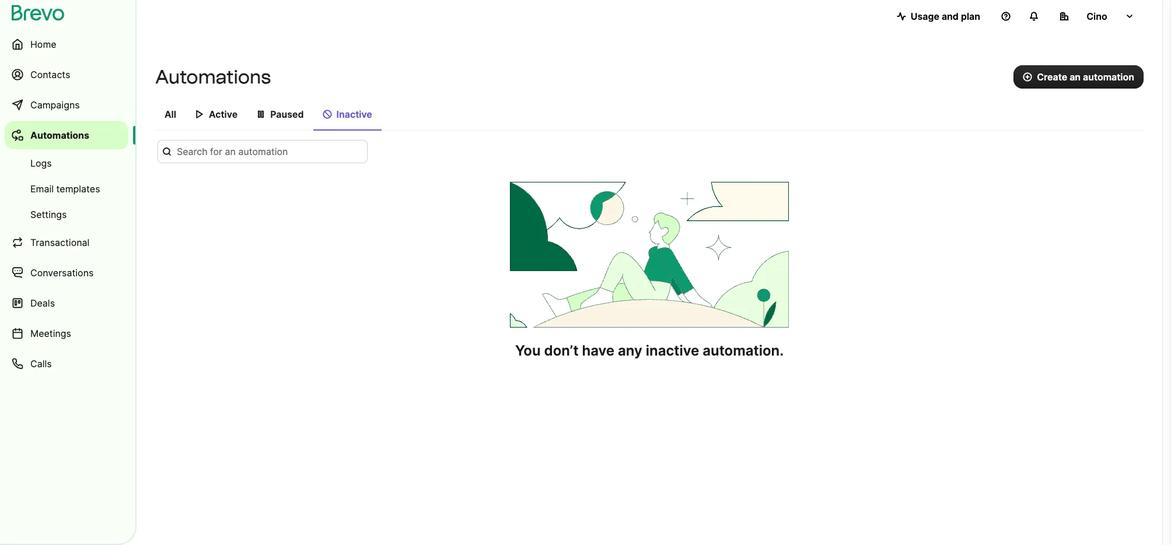 Task type: describe. For each thing, give the bounding box(es) containing it.
you
[[516, 343, 541, 360]]

transactional
[[30, 237, 90, 249]]

automation
[[1084, 71, 1135, 83]]

home link
[[5, 30, 128, 58]]

dxrbf image for inactive
[[323, 110, 332, 119]]

0 horizontal spatial automations
[[30, 130, 89, 141]]

inactive
[[337, 109, 372, 120]]

dxrbf image for paused
[[256, 110, 266, 119]]

logs link
[[5, 152, 128, 175]]

conversations link
[[5, 259, 128, 287]]

1 horizontal spatial automations
[[155, 66, 271, 88]]

calls
[[30, 359, 52, 370]]

transactional link
[[5, 229, 128, 257]]

tab list containing all
[[155, 103, 1144, 131]]

email templates
[[30, 183, 100, 195]]

cino button
[[1051, 5, 1144, 28]]

automations link
[[5, 121, 128, 149]]

have
[[582, 343, 615, 360]]

settings
[[30, 209, 67, 221]]

active
[[209, 109, 238, 120]]

inactive
[[646, 343, 700, 360]]

any
[[618, 343, 643, 360]]

contacts
[[30, 69, 70, 81]]

meetings
[[30, 328, 71, 340]]

deals
[[30, 298, 55, 309]]

meetings link
[[5, 320, 128, 348]]

email templates link
[[5, 178, 128, 201]]

email
[[30, 183, 54, 195]]

deals link
[[5, 290, 128, 318]]

create an automation button
[[1014, 65, 1144, 89]]

workflow-list-search-input search field
[[158, 140, 368, 163]]

plan
[[962, 11, 981, 22]]



Task type: locate. For each thing, give the bounding box(es) containing it.
2 horizontal spatial dxrbf image
[[323, 110, 332, 119]]

conversations
[[30, 267, 94, 279]]

dxrbf image inside paused link
[[256, 110, 266, 119]]

dxrbf image
[[195, 110, 204, 119], [256, 110, 266, 119], [323, 110, 332, 119]]

1 horizontal spatial dxrbf image
[[256, 110, 266, 119]]

create
[[1038, 71, 1068, 83]]

campaigns link
[[5, 91, 128, 119]]

calls link
[[5, 350, 128, 378]]

logs
[[30, 158, 52, 169]]

dxrbf image left inactive
[[323, 110, 332, 119]]

usage and plan
[[911, 11, 981, 22]]

you don't have any inactive automation.
[[516, 343, 784, 360]]

automations up active
[[155, 66, 271, 88]]

3 dxrbf image from the left
[[323, 110, 332, 119]]

active link
[[186, 103, 247, 130]]

paused link
[[247, 103, 313, 130]]

0 vertical spatial automations
[[155, 66, 271, 88]]

don't
[[545, 343, 579, 360]]

dxrbf image left paused
[[256, 110, 266, 119]]

create an automation
[[1038, 71, 1135, 83]]

contacts link
[[5, 61, 128, 89]]

2 dxrbf image from the left
[[256, 110, 266, 119]]

inactive link
[[313, 103, 382, 131]]

and
[[942, 11, 959, 22]]

settings link
[[5, 203, 128, 227]]

campaigns
[[30, 99, 80, 111]]

automations
[[155, 66, 271, 88], [30, 130, 89, 141]]

dxrbf image for active
[[195, 110, 204, 119]]

you don't have any inactive automation. tab panel
[[155, 140, 1144, 361]]

home
[[30, 39, 56, 50]]

1 dxrbf image from the left
[[195, 110, 204, 119]]

tab list
[[155, 103, 1144, 131]]

all link
[[155, 103, 186, 130]]

dxrbf image inside the active link
[[195, 110, 204, 119]]

usage and plan button
[[888, 5, 990, 28]]

all
[[165, 109, 176, 120]]

usage
[[911, 11, 940, 22]]

cino
[[1087, 11, 1108, 22]]

0 horizontal spatial dxrbf image
[[195, 110, 204, 119]]

automations up logs link
[[30, 130, 89, 141]]

an
[[1070, 71, 1081, 83]]

dxrbf image inside inactive link
[[323, 110, 332, 119]]

1 vertical spatial automations
[[30, 130, 89, 141]]

templates
[[56, 183, 100, 195]]

automation.
[[703, 343, 784, 360]]

paused
[[270, 109, 304, 120]]

dxrbf image left active
[[195, 110, 204, 119]]



Task type: vqa. For each thing, say whether or not it's contained in the screenshot.
the Paused link
yes



